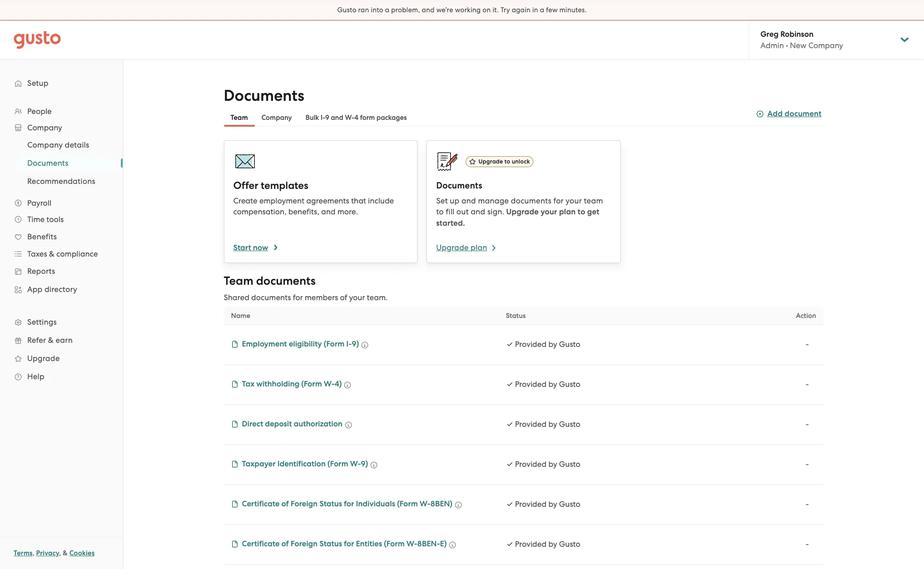Task type: describe. For each thing, give the bounding box(es) containing it.
gusto for direct deposit authorization
[[559, 420, 581, 429]]

by for direct deposit authorization
[[549, 420, 557, 429]]

individuals
[[356, 500, 395, 509]]

documents inside the set up and manage documents for your team to fill out and sign.
[[511, 196, 552, 205]]

by for employment eligibility (form i-9)
[[549, 340, 557, 349]]

it.
[[493, 6, 499, 14]]

upgrade for plan
[[436, 243, 469, 252]]

ran
[[358, 6, 369, 14]]

foreign for entities
[[291, 539, 318, 549]]

recommendations
[[27, 177, 95, 186]]

refer
[[27, 336, 46, 345]]

benefits
[[27, 232, 57, 241]]

to inside upgrade your plan to get started.
[[578, 207, 586, 217]]

- for certificate of foreign status for entities (form w-8ben-e)
[[806, 540, 809, 549]]

authorization
[[294, 420, 343, 429]]

eligibility
[[289, 340, 322, 349]]

company button
[[9, 120, 114, 136]]

upgrade link
[[9, 350, 114, 367]]

manage
[[478, 196, 509, 205]]

working
[[455, 6, 481, 14]]

sign.
[[488, 207, 504, 216]]

tools
[[46, 215, 64, 224]]

1 horizontal spatial to
[[505, 158, 510, 165]]

and up out
[[462, 196, 476, 205]]

and left "we're" at the top
[[422, 6, 435, 14]]

into
[[371, 6, 383, 14]]

bulk i-9 and w-4 form packages button
[[299, 109, 414, 127]]

8ben)
[[431, 500, 453, 509]]

cookies button
[[69, 548, 95, 559]]

out
[[457, 207, 469, 216]]

new
[[790, 41, 807, 50]]

bulk
[[306, 114, 319, 122]]

direct deposit authorization
[[242, 420, 343, 429]]

offer templates
[[233, 180, 308, 192]]

to inside the set up and manage documents for your team to fill out and sign.
[[436, 207, 444, 216]]

certificate of foreign status for individuals (form w-8ben)
[[242, 500, 453, 509]]

refer & earn link
[[9, 332, 114, 349]]

by for taxpayer identification (form w-9)
[[549, 460, 557, 469]]

agreements
[[306, 196, 349, 205]]

i- inside button
[[321, 114, 325, 122]]

employment
[[242, 340, 287, 349]]

app directory
[[27, 285, 77, 294]]

(form right entities
[[384, 539, 405, 549]]

upgrade inside list
[[27, 354, 60, 363]]

time
[[27, 215, 45, 224]]

w- inside button
[[345, 114, 355, 122]]

settings link
[[9, 314, 114, 330]]

few
[[546, 6, 558, 14]]

taxes & compliance
[[27, 250, 98, 259]]

entities
[[356, 539, 382, 549]]

earn
[[56, 336, 73, 345]]

your inside the set up and manage documents for your team to fill out and sign.
[[566, 196, 582, 205]]

team.
[[367, 293, 388, 302]]

terms , privacy , & cookies
[[14, 549, 95, 558]]

packages
[[377, 114, 407, 122]]

shared documents for members of your team.
[[224, 293, 388, 302]]

deposit
[[265, 420, 292, 429]]

4)
[[335, 380, 342, 389]]

help link
[[9, 369, 114, 385]]

tax withholding (form w-4)
[[242, 380, 342, 389]]

company details link
[[16, 137, 114, 153]]

people button
[[9, 103, 114, 120]]

documents link
[[16, 155, 114, 171]]

include
[[368, 196, 394, 205]]

- for tax withholding (form w-4)
[[806, 380, 809, 389]]

upgrade plan
[[436, 243, 487, 252]]

create employment agreements that include compensation, benefits, and more.
[[233, 196, 394, 216]]

direct deposit authorization link
[[231, 419, 343, 430]]

payroll
[[27, 199, 51, 208]]

company inside greg robinson admin • new company
[[809, 41, 844, 50]]

of for entities
[[282, 539, 289, 549]]

taxpayer identification (form w-9) link
[[231, 459, 368, 470]]

on
[[483, 6, 491, 14]]

certificate for certificate of foreign status for individuals (form w-8ben)
[[242, 500, 280, 509]]

employment eligibility (form i-9)
[[242, 340, 359, 349]]

provided for certificate of foreign status for individuals (form w-8ben)
[[515, 500, 547, 509]]

upgrade your plan to get started.
[[436, 207, 600, 228]]

and inside bulk i-9 and w-4 form packages button
[[331, 114, 343, 122]]

provided by gusto for direct deposit authorization
[[515, 420, 581, 429]]

details
[[65, 140, 89, 150]]

(form for identification
[[328, 460, 348, 469]]

reports link
[[9, 263, 114, 280]]

in
[[533, 6, 538, 14]]

certificate of foreign status for entities (form w-8ben-e)
[[242, 539, 447, 549]]

0 vertical spatial of
[[340, 293, 347, 302]]

team button
[[224, 109, 255, 127]]

- for taxpayer identification (form w-9)
[[806, 460, 809, 469]]

company button
[[255, 109, 299, 127]]

e)
[[440, 539, 447, 549]]

setup link
[[9, 75, 114, 91]]

app directory link
[[9, 281, 114, 298]]

identification
[[278, 460, 326, 469]]

status for 8ben)
[[320, 500, 342, 509]]

1 horizontal spatial i-
[[346, 340, 352, 349]]

•
[[786, 41, 788, 50]]

- for employment eligibility (form i-9)
[[806, 340, 809, 349]]

- for certificate of foreign status for individuals (form w-8ben)
[[806, 500, 809, 509]]

provided by gusto for certificate of foreign status for entities (form w-8ben-e)
[[515, 540, 581, 549]]

directory
[[44, 285, 77, 294]]

certificate of foreign status for individuals (form w-8ben) link
[[231, 499, 453, 510]]

provided by gusto for certificate of foreign status for individuals (form w-8ben)
[[515, 500, 581, 509]]

gusto for tax withholding (form w-4)
[[559, 380, 581, 389]]

documents for team documents
[[256, 274, 316, 288]]

module__icon___go7vc image inside certificate of foreign status for individuals (form w-8ben) "link"
[[231, 501, 238, 508]]

9) for w-
[[361, 460, 368, 469]]

(form for eligibility
[[324, 340, 345, 349]]

now
[[253, 243, 268, 253]]

help
[[27, 372, 45, 381]]

for inside the set up and manage documents for your team to fill out and sign.
[[554, 196, 564, 205]]

started.
[[436, 219, 465, 228]]

1 , from the left
[[33, 549, 34, 558]]

module__icon___go7vc image inside certificate of foreign status for entities (form w-8ben-e) link
[[231, 541, 238, 548]]

tax withholding (form w-4) link
[[231, 379, 342, 390]]

time tools button
[[9, 211, 114, 228]]

reports
[[27, 267, 55, 276]]

by for certificate of foreign status for entities (form w-8ben-e)
[[549, 540, 557, 549]]

upgrade for to
[[479, 158, 503, 165]]

0 vertical spatial status
[[506, 312, 526, 320]]

start
[[233, 243, 251, 253]]

minutes.
[[560, 6, 587, 14]]

company down company dropdown button in the top left of the page
[[27, 140, 63, 150]]

compliance
[[56, 250, 98, 259]]

get
[[587, 207, 600, 217]]

documents inside gusto navigation element
[[27, 159, 69, 168]]

for left members
[[293, 293, 303, 302]]



Task type: vqa. For each thing, say whether or not it's contained in the screenshot.
","
yes



Task type: locate. For each thing, give the bounding box(es) containing it.
list containing people
[[0, 103, 123, 386]]

certificate
[[242, 500, 280, 509], [242, 539, 280, 549]]

i- right bulk
[[321, 114, 325, 122]]

your left team.
[[349, 293, 365, 302]]

plan
[[559, 207, 576, 217], [471, 243, 487, 252]]

2 vertical spatial &
[[63, 549, 68, 558]]

& for earn
[[48, 336, 54, 345]]

gusto for certificate of foreign status for entities (form w-8ben-e)
[[559, 540, 581, 549]]

action
[[796, 312, 817, 320]]

2 , from the left
[[59, 549, 61, 558]]

for left individuals
[[344, 500, 354, 509]]

9)
[[352, 340, 359, 349], [361, 460, 368, 469]]

1 horizontal spatial plan
[[559, 207, 576, 217]]

0 horizontal spatial a
[[385, 6, 390, 14]]

upgrade down started.
[[436, 243, 469, 252]]

refer & earn
[[27, 336, 73, 345]]

1 - from the top
[[806, 340, 809, 349]]

foreign for individuals
[[291, 500, 318, 509]]

1 vertical spatial i-
[[346, 340, 352, 349]]

and right out
[[471, 207, 486, 216]]

of inside certificate of foreign status for individuals (form w-8ben) "link"
[[282, 500, 289, 509]]

1 vertical spatial documents
[[27, 159, 69, 168]]

0 horizontal spatial documents
[[27, 159, 69, 168]]

1 horizontal spatial your
[[541, 207, 557, 217]]

time tools
[[27, 215, 64, 224]]

company inside button
[[262, 114, 292, 122]]

0 horizontal spatial ,
[[33, 549, 34, 558]]

(form right eligibility
[[324, 340, 345, 349]]

1 vertical spatial certificate
[[242, 539, 280, 549]]

, left cookies
[[59, 549, 61, 558]]

team
[[584, 196, 603, 205]]

documents up up
[[436, 180, 483, 191]]

0 vertical spatial documents
[[511, 196, 552, 205]]

foreign inside "link"
[[291, 500, 318, 509]]

& left the cookies 'button'
[[63, 549, 68, 558]]

more.
[[338, 207, 358, 216]]

1 list from the top
[[0, 103, 123, 386]]

gusto navigation element
[[0, 60, 123, 400]]

a
[[385, 6, 390, 14], [540, 6, 545, 14]]

6 provided from the top
[[515, 540, 547, 549]]

templates
[[261, 180, 308, 192]]

1 horizontal spatial ,
[[59, 549, 61, 558]]

2 provided from the top
[[515, 380, 547, 389]]

2 horizontal spatial documents
[[436, 180, 483, 191]]

0 vertical spatial i-
[[321, 114, 325, 122]]

for inside "link"
[[344, 500, 354, 509]]

1 by from the top
[[549, 340, 557, 349]]

add document link
[[757, 108, 822, 120]]

document
[[785, 109, 822, 119]]

gusto ran into a problem, and we're working on it. try again in a few minutes.
[[337, 6, 587, 14]]

taxes
[[27, 250, 47, 259]]

foreign
[[291, 500, 318, 509], [291, 539, 318, 549]]

for left entities
[[344, 539, 354, 549]]

employment eligibility (form i-9) link
[[231, 339, 359, 350]]

upgrade right sign.
[[506, 207, 539, 217]]

unlock
[[512, 158, 530, 165]]

2 - from the top
[[806, 380, 809, 389]]

w- left form
[[345, 114, 355, 122]]

provided for employment eligibility (form i-9)
[[515, 340, 547, 349]]

w- up 8ben-
[[420, 500, 431, 509]]

withholding
[[256, 380, 300, 389]]

privacy link
[[36, 549, 59, 558]]

provided for certificate of foreign status for entities (form w-8ben-e)
[[515, 540, 547, 549]]

0 vertical spatial documents
[[224, 86, 304, 105]]

0 horizontal spatial plan
[[471, 243, 487, 252]]

1 foreign from the top
[[291, 500, 318, 509]]

-
[[806, 340, 809, 349], [806, 380, 809, 389], [806, 420, 809, 429], [806, 460, 809, 469], [806, 500, 809, 509], [806, 540, 809, 549]]

documents up shared documents for members of your team.
[[256, 274, 316, 288]]

0 horizontal spatial to
[[436, 207, 444, 216]]

company down people
[[27, 123, 62, 132]]

provided for direct deposit authorization
[[515, 420, 547, 429]]

documents up company button
[[224, 86, 304, 105]]

4 - from the top
[[806, 460, 809, 469]]

provided for taxpayer identification (form w-9)
[[515, 460, 547, 469]]

4 by from the top
[[549, 460, 557, 469]]

compensation,
[[233, 207, 287, 216]]

set
[[436, 196, 448, 205]]

list containing company details
[[0, 136, 123, 190]]

1 provided from the top
[[515, 340, 547, 349]]

0 vertical spatial certificate
[[242, 500, 280, 509]]

upgrade down "refer & earn" on the bottom of page
[[27, 354, 60, 363]]

taxpayer
[[242, 460, 276, 469]]

shared
[[224, 293, 249, 302]]

try
[[501, 6, 510, 14]]

& right 'taxes'
[[49, 250, 55, 259]]

module__icon___go7vc image inside direct deposit authorization link
[[231, 421, 238, 428]]

by
[[549, 340, 557, 349], [549, 380, 557, 389], [549, 420, 557, 429], [549, 460, 557, 469], [549, 500, 557, 509], [549, 540, 557, 549]]

1 horizontal spatial documents
[[224, 86, 304, 105]]

for left team
[[554, 196, 564, 205]]

payroll button
[[9, 195, 114, 211]]

your left team
[[566, 196, 582, 205]]

status inside "link"
[[320, 500, 342, 509]]

upgrade inside upgrade your plan to get started.
[[506, 207, 539, 217]]

9) for i-
[[352, 340, 359, 349]]

6 by from the top
[[549, 540, 557, 549]]

2 certificate from the top
[[242, 539, 280, 549]]

1 certificate from the top
[[242, 500, 280, 509]]

up
[[450, 196, 460, 205]]

0 horizontal spatial your
[[349, 293, 365, 302]]

5 - from the top
[[806, 500, 809, 509]]

company right new
[[809, 41, 844, 50]]

provided for tax withholding (form w-4)
[[515, 380, 547, 389]]

2 vertical spatial of
[[282, 539, 289, 549]]

gusto for certificate of foreign status for individuals (form w-8ben)
[[559, 500, 581, 509]]

of inside certificate of foreign status for entities (form w-8ben-e) link
[[282, 539, 289, 549]]

4 provided from the top
[[515, 460, 547, 469]]

3 - from the top
[[806, 420, 809, 429]]

to left "fill"
[[436, 207, 444, 216]]

a right into at top left
[[385, 6, 390, 14]]

(form
[[324, 340, 345, 349], [301, 380, 322, 389], [328, 460, 348, 469], [397, 500, 418, 509], [384, 539, 405, 549]]

company details
[[27, 140, 89, 150]]

4 provided by gusto from the top
[[515, 460, 581, 469]]

add document
[[768, 109, 822, 119]]

1 vertical spatial plan
[[471, 243, 487, 252]]

1 vertical spatial status
[[320, 500, 342, 509]]

status
[[506, 312, 526, 320], [320, 500, 342, 509], [320, 539, 342, 549]]

name
[[231, 312, 250, 320]]

greg robinson admin • new company
[[761, 30, 844, 50]]

2 a from the left
[[540, 6, 545, 14]]

0 horizontal spatial i-
[[321, 114, 325, 122]]

home image
[[14, 31, 61, 49]]

- for direct deposit authorization
[[806, 420, 809, 429]]

module__icon___go7vc image inside the employment eligibility (form i-9) link
[[231, 341, 238, 348]]

by for certificate of foreign status for individuals (form w-8ben)
[[549, 500, 557, 509]]

& left earn at the left bottom of page
[[48, 336, 54, 345]]

,
[[33, 549, 34, 558], [59, 549, 61, 558]]

3 provided by gusto from the top
[[515, 420, 581, 429]]

status for 8ben-
[[320, 539, 342, 549]]

1 vertical spatial documents
[[256, 274, 316, 288]]

and down agreements on the left
[[321, 207, 336, 216]]

upgrade for your
[[506, 207, 539, 217]]

form
[[360, 114, 375, 122]]

gusto for taxpayer identification (form w-9)
[[559, 460, 581, 469]]

a right in
[[540, 6, 545, 14]]

1 vertical spatial team
[[224, 274, 253, 288]]

team up shared
[[224, 274, 253, 288]]

people
[[27, 107, 52, 116]]

0 vertical spatial team
[[231, 114, 248, 122]]

2 vertical spatial your
[[349, 293, 365, 302]]

of for individuals
[[282, 500, 289, 509]]

and
[[422, 6, 435, 14], [331, 114, 343, 122], [462, 196, 476, 205], [321, 207, 336, 216], [471, 207, 486, 216]]

admin
[[761, 41, 784, 50]]

to left unlock
[[505, 158, 510, 165]]

documents for shared documents for members of your team.
[[251, 293, 291, 302]]

0 vertical spatial foreign
[[291, 500, 318, 509]]

6 - from the top
[[806, 540, 809, 549]]

module__icon___go7vc image
[[231, 341, 238, 348], [361, 342, 369, 349], [231, 381, 238, 388], [344, 382, 352, 389], [231, 421, 238, 428], [345, 422, 352, 429], [231, 461, 238, 468], [371, 462, 378, 469], [231, 501, 238, 508], [455, 502, 462, 509], [231, 541, 238, 548], [449, 542, 456, 549]]

module__icon___go7vc image inside taxpayer identification (form w-9) link
[[231, 461, 238, 468]]

0 vertical spatial plan
[[559, 207, 576, 217]]

1 vertical spatial &
[[48, 336, 54, 345]]

w- left e)
[[407, 539, 417, 549]]

2 vertical spatial documents
[[251, 293, 291, 302]]

1 horizontal spatial 9)
[[361, 460, 368, 469]]

offer
[[233, 180, 258, 192]]

3 provided from the top
[[515, 420, 547, 429]]

(form inside "link"
[[397, 500, 418, 509]]

0 horizontal spatial 9)
[[352, 340, 359, 349]]

i-
[[321, 114, 325, 122], [346, 340, 352, 349]]

w- up authorization
[[324, 380, 335, 389]]

(form right individuals
[[397, 500, 418, 509]]

&
[[49, 250, 55, 259], [48, 336, 54, 345], [63, 549, 68, 558]]

and inside create employment agreements that include compensation, benefits, and more.
[[321, 207, 336, 216]]

greg
[[761, 30, 779, 39]]

upgrade to unlock
[[479, 158, 530, 165]]

5 by from the top
[[549, 500, 557, 509]]

terms
[[14, 549, 33, 558]]

provided by gusto for tax withholding (form w-4)
[[515, 380, 581, 389]]

tax
[[242, 380, 255, 389]]

we're
[[436, 6, 453, 14]]

9
[[325, 114, 329, 122]]

direct
[[242, 420, 263, 429]]

(form right identification
[[328, 460, 348, 469]]

6 provided by gusto from the top
[[515, 540, 581, 549]]

list
[[0, 103, 123, 386], [0, 136, 123, 190]]

provided by gusto for taxpayer identification (form w-9)
[[515, 460, 581, 469]]

documents down company details
[[27, 159, 69, 168]]

fill
[[446, 207, 455, 216]]

1 vertical spatial of
[[282, 500, 289, 509]]

plan inside upgrade your plan to get started.
[[559, 207, 576, 217]]

, left privacy
[[33, 549, 34, 558]]

recommendations link
[[16, 173, 114, 190]]

team for team
[[231, 114, 248, 122]]

2 foreign from the top
[[291, 539, 318, 549]]

w- up certificate of foreign status for individuals (form w-8ben)
[[350, 460, 361, 469]]

1 vertical spatial your
[[541, 207, 557, 217]]

i- right eligibility
[[346, 340, 352, 349]]

1 a from the left
[[385, 6, 390, 14]]

cookies
[[69, 549, 95, 558]]

1 horizontal spatial a
[[540, 6, 545, 14]]

certificate of foreign status for entities (form w-8ben-e) link
[[231, 539, 447, 550]]

(form left '4)'
[[301, 380, 322, 389]]

company
[[809, 41, 844, 50], [262, 114, 292, 122], [27, 123, 62, 132], [27, 140, 63, 150]]

certificate inside "link"
[[242, 500, 280, 509]]

(form for withholding
[[301, 380, 322, 389]]

by for tax withholding (form w-4)
[[549, 380, 557, 389]]

team inside button
[[231, 114, 248, 122]]

2 horizontal spatial to
[[578, 207, 586, 217]]

5 provided by gusto from the top
[[515, 500, 581, 509]]

provided by gusto for employment eligibility (form i-9)
[[515, 340, 581, 349]]

2 list from the top
[[0, 136, 123, 190]]

2 horizontal spatial your
[[566, 196, 582, 205]]

provided
[[515, 340, 547, 349], [515, 380, 547, 389], [515, 420, 547, 429], [515, 460, 547, 469], [515, 500, 547, 509], [515, 540, 547, 549]]

2 vertical spatial status
[[320, 539, 342, 549]]

w- inside "link"
[[420, 500, 431, 509]]

gusto
[[337, 6, 357, 14], [559, 340, 581, 349], [559, 380, 581, 389], [559, 420, 581, 429], [559, 460, 581, 469], [559, 500, 581, 509], [559, 540, 581, 549]]

company inside dropdown button
[[27, 123, 62, 132]]

module__icon___go7vc image inside tax withholding (form w-4) link
[[231, 381, 238, 388]]

your left get
[[541, 207, 557, 217]]

team for team documents
[[224, 274, 253, 288]]

company left bulk
[[262, 114, 292, 122]]

0 vertical spatial your
[[566, 196, 582, 205]]

to
[[505, 158, 510, 165], [436, 207, 444, 216], [578, 207, 586, 217]]

robinson
[[781, 30, 814, 39]]

2 provided by gusto from the top
[[515, 380, 581, 389]]

documents up upgrade your plan to get started.
[[511, 196, 552, 205]]

add
[[768, 109, 783, 119]]

certificate for certificate of foreign status for entities (form w-8ben-e)
[[242, 539, 280, 549]]

2 vertical spatial documents
[[436, 180, 483, 191]]

taxes & compliance button
[[9, 246, 114, 262]]

3 by from the top
[[549, 420, 557, 429]]

and right 9
[[331, 114, 343, 122]]

team
[[231, 114, 248, 122], [224, 274, 253, 288]]

employment
[[259, 196, 305, 205]]

0 vertical spatial &
[[49, 250, 55, 259]]

your inside upgrade your plan to get started.
[[541, 207, 557, 217]]

1 provided by gusto from the top
[[515, 340, 581, 349]]

1 vertical spatial foreign
[[291, 539, 318, 549]]

upgrade left unlock
[[479, 158, 503, 165]]

gusto for employment eligibility (form i-9)
[[559, 340, 581, 349]]

& for compliance
[[49, 250, 55, 259]]

1 vertical spatial 9)
[[361, 460, 368, 469]]

& inside dropdown button
[[49, 250, 55, 259]]

documents down team documents
[[251, 293, 291, 302]]

0 vertical spatial 9)
[[352, 340, 359, 349]]

2 by from the top
[[549, 380, 557, 389]]

privacy
[[36, 549, 59, 558]]

setup
[[27, 79, 49, 88]]

to left get
[[578, 207, 586, 217]]

5 provided from the top
[[515, 500, 547, 509]]

team left company button
[[231, 114, 248, 122]]

bulk i-9 and w-4 form packages
[[306, 114, 407, 122]]

create
[[233, 196, 258, 205]]



